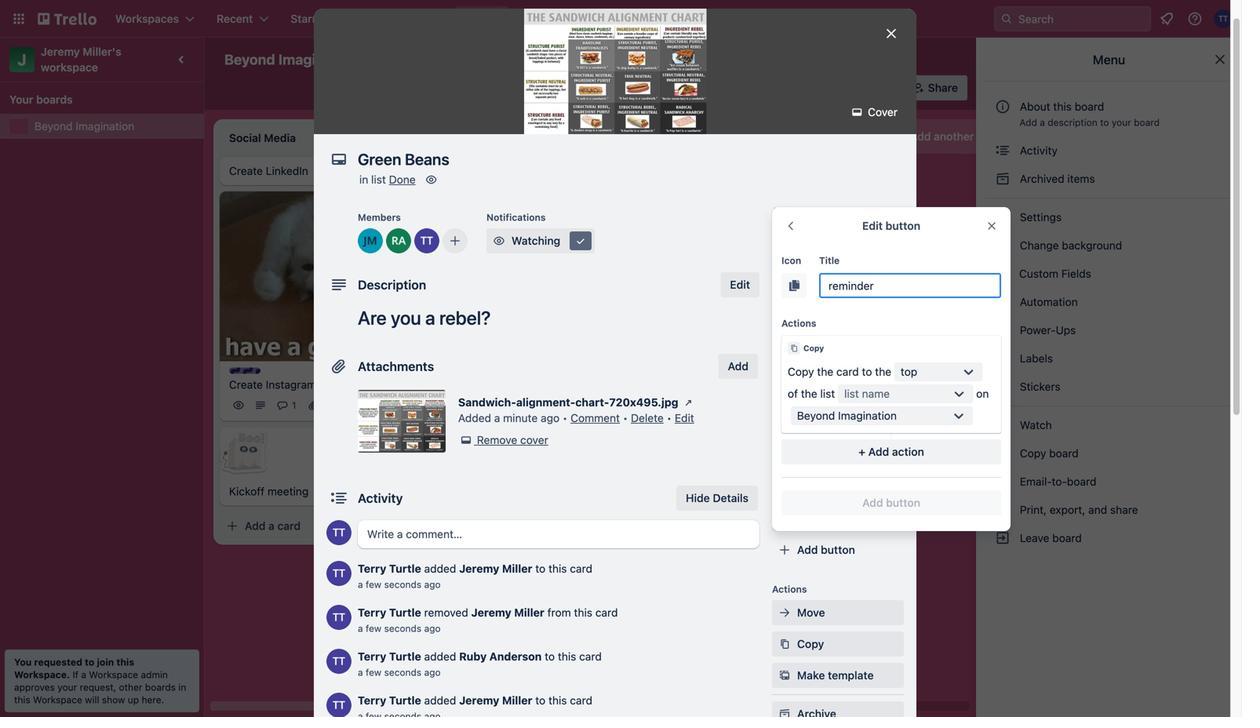 Task type: locate. For each thing, give the bounding box(es) containing it.
jeremy inside terry turtle removed jeremy miller from this card a few seconds ago
[[471, 606, 512, 619]]

sm image inside "power-ups" link
[[995, 323, 1011, 338]]

jeremy inside 'terry turtle added jeremy miller to this card a few seconds ago'
[[459, 562, 500, 575]]

ago inside 'terry turtle added jeremy miller to this card a few seconds ago'
[[424, 579, 441, 590]]

1 vertical spatial miller
[[514, 606, 545, 619]]

power-ups
[[602, 81, 660, 94], [1017, 324, 1079, 337], [772, 425, 823, 436]]

1 horizontal spatial beyond
[[224, 51, 275, 68]]

1 create from the top
[[229, 164, 263, 177]]

power-ups down 'of'
[[772, 425, 823, 436]]

jeremy down the terry turtle added ruby anderson to this card a few seconds ago in the bottom left of the page
[[459, 694, 500, 707]]

0 vertical spatial add a card
[[691, 399, 746, 412]]

from
[[548, 606, 571, 619]]

sm image inside leave board link
[[995, 531, 1011, 546]]

edit for edit button
[[863, 219, 883, 232]]

jeremy for terry turtle added jeremy miller to this card
[[459, 694, 500, 707]]

0 vertical spatial add button button
[[782, 491, 1002, 516]]

1 horizontal spatial imagination
[[278, 51, 358, 68]]

2 few from the top
[[366, 623, 382, 634]]

1 vertical spatial edit
[[730, 278, 750, 291]]

1 vertical spatial your
[[58, 682, 77, 693]]

Copy card to… text field
[[819, 273, 1002, 298]]

custom fields button up automation link
[[986, 261, 1233, 286]]

2 terry from the top
[[358, 606, 386, 619]]

0 horizontal spatial labels
[[797, 259, 831, 272]]

turtle inside the terry turtle added ruby anderson to this card a few seconds ago
[[389, 650, 421, 663]]

jeremy inside jeremy miller's workspace
[[41, 45, 80, 58]]

sm image for remove cover link
[[458, 432, 474, 448]]

attachment
[[797, 354, 858, 367]]

print, export, and share
[[1017, 504, 1139, 516]]

boards down admin
[[145, 682, 176, 693]]

0 horizontal spatial beyond
[[35, 120, 73, 133]]

power-ups inside "power-ups" link
[[1017, 324, 1079, 337]]

ago inside the terry turtle added ruby anderson to this card a few seconds ago
[[424, 667, 441, 678]]

board up to-
[[1049, 447, 1079, 460]]

jeremy miller (jeremymiller198) image up list name
[[841, 360, 860, 379]]

1 vertical spatial custom fields
[[797, 385, 871, 398]]

custom fields for menu
[[1020, 267, 1092, 280]]

card inside the terry turtle added ruby anderson to this card a few seconds ago
[[579, 650, 602, 663]]

labels link up the checklist link at the right top of the page
[[772, 254, 904, 279]]

terry turtle (terryturtle) image down kickoff meeting link
[[327, 520, 352, 545]]

edit inside button
[[730, 278, 750, 291]]

2 vertical spatial beyond imagination
[[797, 409, 897, 422]]

board
[[1075, 100, 1105, 113], [1134, 117, 1160, 128], [1049, 447, 1079, 460], [1067, 475, 1097, 488], [1053, 532, 1082, 545]]

2 horizontal spatial beyond imagination
[[797, 409, 897, 422]]

comment link
[[571, 412, 620, 425]]

1 horizontal spatial in
[[359, 173, 368, 186]]

0 horizontal spatial your
[[58, 682, 77, 693]]

1 vertical spatial custom
[[797, 385, 838, 398]]

miller inside terry turtle removed jeremy miller from this card a few seconds ago
[[514, 606, 545, 619]]

edit right delete
[[675, 412, 694, 425]]

1 a few seconds ago link from the top
[[358, 579, 441, 590]]

imagination
[[278, 51, 358, 68], [76, 120, 134, 133], [838, 409, 897, 422]]

1 horizontal spatial boards
[[145, 682, 176, 693]]

actions down checklist
[[782, 318, 817, 329]]

2 vertical spatial added
[[424, 694, 456, 707]]

seconds inside the terry turtle added ruby anderson to this card a few seconds ago
[[384, 667, 422, 678]]

0 horizontal spatial jeremy miller (jeremymiller198) image
[[358, 228, 383, 254]]

ago up removed
[[424, 579, 441, 590]]

2 vertical spatial power-ups
[[772, 425, 823, 436]]

added down the terry turtle added ruby anderson to this card a few seconds ago in the bottom left of the page
[[424, 694, 456, 707]]

sm image inside "copy" link
[[777, 637, 793, 652]]

terry turtle added jeremy miller to this card
[[358, 694, 593, 707]]

power- down 'of'
[[772, 425, 805, 436]]

sm image inside watch link
[[995, 418, 1011, 433]]

ruby anderson (rubyanderson7) image
[[819, 360, 838, 379], [618, 380, 637, 399]]

0 vertical spatial a few seconds ago link
[[358, 579, 441, 590]]

list left done
[[371, 173, 386, 186]]

ruby anderson (rubyanderson7) image up cover
[[880, 77, 902, 99]]

remove cover link
[[458, 432, 549, 448]]

a inside if a workspace admin approves your request, other boards in this workspace will show up here.
[[81, 670, 86, 680]]

add right +
[[869, 445, 889, 458]]

beyond imagination
[[224, 51, 358, 68], [35, 120, 134, 133], [797, 409, 897, 422]]

back to home image
[[38, 6, 97, 31]]

ago inside terry turtle removed jeremy miller from this card a few seconds ago
[[424, 623, 441, 634]]

custom down copy the card to the
[[797, 385, 838, 398]]

1 vertical spatial boards
[[145, 682, 176, 693]]

to-
[[1052, 475, 1067, 488]]

the for list
[[801, 387, 818, 400]]

1 vertical spatial ruby anderson (rubyanderson7) image
[[618, 380, 637, 399]]

2 vertical spatial beyond
[[797, 409, 835, 422]]

settings
[[1017, 211, 1062, 224]]

icon
[[782, 255, 802, 266]]

add button button for edit button
[[782, 491, 1002, 516]]

miller
[[502, 562, 533, 575], [514, 606, 545, 619], [502, 694, 533, 707]]

ups inside button
[[639, 81, 660, 94]]

1 vertical spatial create
[[229, 378, 263, 391]]

add a card button down kickoff meeting link
[[220, 514, 396, 539]]

primary element
[[0, 0, 1242, 38]]

terry turtle removed jeremy miller from this card a few seconds ago
[[358, 606, 618, 634]]

2 horizontal spatial power-ups
[[1017, 324, 1079, 337]]

0 horizontal spatial boards
[[36, 93, 73, 106]]

2 create from the top
[[229, 378, 263, 391]]

miller left from
[[514, 606, 545, 619]]

create instagram
[[229, 378, 316, 391]]

0 horizontal spatial fields
[[841, 385, 871, 398]]

card inside terry turtle removed jeremy miller from this card a few seconds ago
[[596, 606, 618, 619]]

miller's
[[83, 45, 121, 58]]

boards inside if a workspace admin approves your request, other boards in this workspace will show up here.
[[145, 682, 176, 693]]

description
[[1048, 117, 1098, 128]]

to down write a comment text box at the bottom
[[535, 562, 546, 575]]

jeremy for terry turtle removed jeremy miller from this card a few seconds ago
[[471, 606, 512, 619]]

make
[[797, 669, 825, 682]]

add button button down "social media" button
[[772, 538, 904, 563]]

boards right your at the left of page
[[36, 93, 73, 106]]

1 turtle from the top
[[389, 562, 421, 575]]

add left +
[[797, 448, 818, 461]]

a inside the terry turtle added ruby anderson to this card a few seconds ago
[[358, 667, 363, 678]]

power-ups up stickers
[[1017, 324, 1079, 337]]

1 horizontal spatial your
[[1112, 117, 1132, 128]]

a inside 'terry turtle added jeremy miller to this card a few seconds ago'
[[358, 579, 363, 590]]

1 terry from the top
[[358, 562, 386, 575]]

rebel?
[[440, 307, 491, 329]]

to
[[1100, 117, 1109, 128], [793, 206, 803, 217], [862, 365, 872, 378], [535, 562, 546, 575], [545, 650, 555, 663], [85, 657, 94, 668], [535, 694, 546, 707]]

4 turtle from the top
[[389, 694, 421, 707]]

watching button
[[487, 228, 595, 254]]

social media
[[797, 512, 863, 525]]

terry
[[358, 562, 386, 575], [358, 606, 386, 619], [358, 650, 386, 663], [358, 694, 386, 707]]

Search field
[[1013, 7, 1151, 31]]

0 horizontal spatial workspace
[[33, 695, 82, 706]]

jeremy up workspace
[[41, 45, 80, 58]]

the up name
[[875, 365, 892, 378]]

0 horizontal spatial create from template… image
[[402, 520, 414, 533]]

change background
[[1017, 239, 1122, 252]]

you
[[391, 307, 421, 329]]

0 vertical spatial automation
[[694, 81, 754, 94]]

settings link
[[986, 205, 1233, 230]]

create from template… image
[[625, 420, 637, 432], [402, 520, 414, 533]]

ups left automation button
[[639, 81, 660, 94]]

turtle
[[389, 562, 421, 575], [389, 606, 421, 619], [389, 650, 421, 663], [389, 694, 421, 707]]

1 vertical spatial a few seconds ago link
[[358, 623, 441, 634]]

2 vertical spatial terry turtle (terryturtle) image
[[327, 520, 352, 545]]

button up copy card to… text field
[[886, 219, 921, 232]]

activity
[[1017, 144, 1058, 157], [358, 491, 403, 506]]

1 vertical spatial terry turtle (terryturtle) image
[[374, 396, 392, 415]]

copy
[[804, 344, 824, 353], [788, 365, 814, 378], [1020, 447, 1047, 460], [797, 638, 824, 651]]

sm image for automation link
[[995, 294, 1011, 310]]

action
[[892, 445, 924, 458]]

0 horizontal spatial add a card button
[[220, 514, 396, 539]]

sm image for watching button
[[491, 233, 507, 249]]

2 horizontal spatial add a card button
[[666, 393, 841, 418]]

terry turtle (terryturtle) image
[[1214, 9, 1233, 28], [839, 77, 861, 99], [414, 228, 440, 254], [575, 380, 593, 399], [327, 561, 352, 586], [327, 605, 352, 630], [327, 649, 352, 674], [327, 693, 352, 717]]

add a card button
[[666, 393, 841, 418], [443, 413, 618, 438], [220, 514, 396, 539]]

added inside 'terry turtle added jeremy miller to this card a few seconds ago'
[[424, 562, 456, 575]]

add up media
[[863, 496, 883, 509]]

sm image inside archived items link
[[995, 171, 1011, 187]]

custom fields down change background
[[1020, 267, 1092, 280]]

add down "beans"
[[728, 360, 749, 373]]

beyond inside text field
[[224, 51, 275, 68]]

board up "print, export, and share"
[[1067, 475, 1097, 488]]

add button down social media
[[797, 544, 855, 556]]

fields for menu
[[1062, 267, 1092, 280]]

added left ruby
[[424, 650, 456, 663]]

ago up terry turtle added jeremy miller to this card
[[424, 667, 441, 678]]

anderson
[[490, 650, 542, 663]]

members
[[358, 212, 401, 223]]

labels up stickers
[[1017, 352, 1053, 365]]

2 horizontal spatial add a card
[[691, 399, 746, 412]]

2 vertical spatial a few seconds ago link
[[358, 667, 441, 678]]

add button
[[863, 496, 921, 509], [797, 544, 855, 556]]

0 horizontal spatial automation
[[694, 81, 754, 94]]

ruby anderson (rubyanderson7) image up of the list
[[819, 360, 838, 379]]

create left linkedin
[[229, 164, 263, 177]]

green beans link
[[675, 341, 857, 357]]

1 horizontal spatial custom
[[1020, 267, 1059, 280]]

add a card
[[691, 399, 746, 412], [468, 419, 524, 432], [245, 520, 301, 533]]

0 horizontal spatial add button
[[797, 544, 855, 556]]

the right 'of'
[[801, 387, 818, 400]]

boards inside the your boards with 1 items element
[[36, 93, 73, 106]]

0 vertical spatial beyond
[[224, 51, 275, 68]]

archived items
[[1017, 172, 1095, 185]]

sm image inside automation button
[[672, 75, 694, 97]]

1 vertical spatial activity
[[358, 491, 403, 506]]

0 horizontal spatial add a card
[[245, 520, 301, 533]]

add down about
[[1020, 117, 1038, 128]]

add button button down + add action
[[782, 491, 1002, 516]]

add down the social
[[797, 544, 818, 556]]

ups up add power-ups
[[805, 425, 823, 436]]

few inside terry turtle removed jeremy miller from this card a few seconds ago
[[366, 623, 382, 634]]

jeremy for terry turtle added jeremy miller to this card a few seconds ago
[[459, 562, 500, 575]]

terry inside 'terry turtle added jeremy miller to this card a few seconds ago'
[[358, 562, 386, 575]]

jeremy miller's workspace
[[41, 45, 124, 74]]

create for create linkedin
[[229, 164, 263, 177]]

1 added from the top
[[424, 562, 456, 575]]

custom down "change" in the right top of the page
[[1020, 267, 1059, 280]]

sm image for email-to-board link
[[995, 474, 1011, 490]]

power- inside add power-ups link
[[821, 448, 858, 461]]

custom fields for add to card
[[797, 385, 871, 398]]

add a card for bottom create from template… image
[[245, 520, 301, 533]]

edit up copy card to… text field
[[863, 219, 883, 232]]

imagination inside text field
[[278, 51, 358, 68]]

create down color: purple, title: none image
[[229, 378, 263, 391]]

sm image for activity
[[995, 143, 1011, 159]]

ago down removed
[[424, 623, 441, 634]]

this
[[1054, 100, 1072, 113], [549, 562, 567, 575], [574, 606, 593, 619], [558, 650, 576, 663], [116, 657, 134, 668], [549, 694, 567, 707], [14, 695, 30, 706]]

1 vertical spatial seconds
[[384, 623, 422, 634]]

0 vertical spatial jeremy miller (jeremymiller198) image
[[859, 77, 881, 99]]

your inside if a workspace admin approves your request, other boards in this workspace will show up here.
[[58, 682, 77, 693]]

sm image
[[672, 75, 694, 97], [491, 233, 507, 249], [573, 233, 589, 249], [777, 258, 793, 274], [786, 278, 802, 294], [777, 290, 793, 305], [995, 294, 1011, 310], [995, 323, 1011, 338], [995, 351, 1011, 367], [458, 432, 474, 448], [995, 446, 1011, 462], [995, 474, 1011, 490], [995, 531, 1011, 546], [777, 605, 793, 621], [777, 637, 793, 652], [777, 668, 793, 684], [777, 706, 793, 717]]

sm image for "power-ups" link
[[995, 323, 1011, 338]]

0 horizontal spatial ruby anderson (rubyanderson7) image
[[618, 380, 637, 399]]

2 vertical spatial add a card
[[245, 520, 301, 533]]

2 vertical spatial seconds
[[384, 667, 422, 678]]

0 horizontal spatial terry turtle (terryturtle) image
[[327, 520, 352, 545]]

in
[[359, 173, 368, 186], [178, 682, 186, 693]]

you
[[14, 657, 32, 668]]

board
[[559, 53, 590, 66]]

custom fields button down copy the card to the
[[772, 384, 904, 400]]

add inside about this board add a description to your board
[[1020, 117, 1038, 128]]

terry turtle (terryturtle) image for jeremy miller (jeremymiller198) icon to the middle
[[374, 396, 392, 415]]

None text field
[[350, 145, 868, 173]]

done link
[[389, 173, 416, 186]]

if
[[73, 670, 79, 680]]

0 vertical spatial edit
[[863, 219, 883, 232]]

other
[[119, 682, 142, 693]]

sm image inside make template link
[[777, 668, 793, 684]]

0 horizontal spatial power-ups
[[602, 81, 660, 94]]

1 vertical spatial add a card
[[468, 419, 524, 432]]

your
[[9, 93, 33, 106]]

sm image inside settings link
[[995, 210, 1011, 225]]

0 horizontal spatial custom fields button
[[772, 384, 904, 400]]

4 terry from the top
[[358, 694, 386, 707]]

workspace down approves
[[33, 695, 82, 706]]

2 a few seconds ago link from the top
[[358, 623, 441, 634]]

labels link
[[772, 254, 904, 279], [986, 346, 1233, 371]]

0 vertical spatial power-ups
[[602, 81, 660, 94]]

watch link
[[986, 413, 1233, 438]]

change
[[1020, 239, 1059, 252]]

in right other
[[178, 682, 186, 693]]

turtle inside terry turtle removed jeremy miller from this card a few seconds ago
[[389, 606, 421, 619]]

miller down write a comment text box at the bottom
[[502, 562, 533, 575]]

share button
[[906, 75, 968, 100]]

turtle inside 'terry turtle added jeremy miller to this card a few seconds ago'
[[389, 562, 421, 575]]

edit button
[[721, 272, 760, 297]]

miller down anderson
[[502, 694, 533, 707]]

ruby
[[459, 650, 487, 663]]

sm image for move link
[[777, 605, 793, 621]]

ruby anderson (rubyanderson7) image
[[880, 77, 902, 99], [386, 228, 411, 254]]

add a card button for bottom create from template… image
[[220, 514, 396, 539]]

details
[[713, 492, 749, 505]]

alignment-
[[516, 396, 576, 409]]

stickers link
[[986, 374, 1233, 400]]

1 horizontal spatial fields
[[1062, 267, 1092, 280]]

1 vertical spatial automation
[[1017, 296, 1078, 308]]

0 vertical spatial 1
[[738, 364, 742, 375]]

added up removed
[[424, 562, 456, 575]]

1 horizontal spatial create from template… image
[[625, 420, 637, 432]]

custom fields down copy the card to the
[[797, 385, 871, 398]]

1 down instagram
[[292, 400, 296, 411]]

sm image for copy board link
[[995, 446, 1011, 462]]

this inside 'terry turtle added jeremy miller to this card a few seconds ago'
[[549, 562, 567, 575]]

add button up media
[[863, 496, 921, 509]]

2 vertical spatial imagination
[[838, 409, 897, 422]]

add another list button
[[882, 119, 1096, 154]]

sm image inside move link
[[777, 605, 793, 621]]

workspace down join
[[89, 670, 138, 680]]

1 vertical spatial labels
[[1017, 352, 1053, 365]]

to left join
[[85, 657, 94, 668]]

watching
[[512, 234, 561, 247]]

2 vertical spatial miller
[[502, 694, 533, 707]]

terry turtle (terryturtle) image for the right ruby anderson (rubyanderson7) image
[[797, 360, 816, 379]]

3 turtle from the top
[[389, 650, 421, 663]]

3 terry from the top
[[358, 650, 386, 663]]

1
[[738, 364, 742, 375], [292, 400, 296, 411]]

jeremy miller (jeremymiller198) image up comment link
[[597, 380, 615, 399]]

archived
[[1020, 172, 1065, 185]]

1 horizontal spatial workspace
[[89, 670, 138, 680]]

1 horizontal spatial add button
[[863, 496, 921, 509]]

to up return to previous screen icon
[[793, 206, 803, 217]]

1 few from the top
[[366, 579, 382, 590]]

sm image
[[849, 104, 865, 120], [995, 143, 1011, 159], [995, 171, 1011, 187], [424, 172, 439, 188], [995, 210, 1011, 225], [995, 379, 1011, 395], [681, 395, 697, 410], [995, 418, 1011, 433], [995, 502, 1011, 518]]

color: purple, title: none image
[[229, 368, 261, 374]]

labels link down "power-ups" link
[[986, 346, 1233, 371]]

1 horizontal spatial jeremy miller (jeremymiller198) image
[[841, 360, 860, 379]]

terry inside terry turtle removed jeremy miller from this card a few seconds ago
[[358, 606, 386, 619]]

jeremy miller (jeremymiller198) image down attachments
[[396, 396, 414, 415]]

0 horizontal spatial 1
[[292, 400, 296, 411]]

1 vertical spatial custom fields button
[[772, 384, 904, 400]]

jeremy miller (jeremymiller198) image
[[859, 77, 881, 99], [358, 228, 383, 254], [396, 396, 414, 415]]

few
[[366, 579, 382, 590], [366, 623, 382, 634], [366, 667, 382, 678]]

3 few from the top
[[366, 667, 382, 678]]

1 horizontal spatial custom fields button
[[986, 261, 1233, 286]]

1 horizontal spatial custom fields
[[1020, 267, 1092, 280]]

list
[[977, 130, 993, 143], [371, 173, 386, 186], [821, 387, 835, 400], [845, 387, 859, 400]]

terry for terry turtle removed jeremy miller from this card a few seconds ago
[[358, 606, 386, 619]]

added for ruby anderson
[[424, 650, 456, 663]]

request,
[[80, 682, 116, 693]]

1 vertical spatial power-ups
[[1017, 324, 1079, 337]]

custom fields
[[1020, 267, 1092, 280], [797, 385, 871, 398]]

add a card up remove
[[468, 419, 524, 432]]

0 horizontal spatial activity
[[358, 491, 403, 506]]

add a card button for create from template… icon
[[666, 393, 841, 418]]

2 vertical spatial button
[[821, 544, 855, 556]]

power- left +
[[821, 448, 858, 461]]

customize views image
[[607, 52, 623, 68]]

power-ups inside "power-ups" button
[[602, 81, 660, 94]]

your up activity link
[[1112, 117, 1132, 128]]

few inside the terry turtle added ruby anderson to this card a few seconds ago
[[366, 667, 382, 678]]

1 seconds from the top
[[384, 579, 422, 590]]

ago
[[541, 412, 560, 425], [424, 579, 441, 590], [424, 623, 441, 634], [424, 667, 441, 678]]

chart-
[[576, 396, 609, 409]]

2 turtle from the top
[[389, 606, 421, 619]]

0 vertical spatial seconds
[[384, 579, 422, 590]]

3 a few seconds ago link from the top
[[358, 667, 441, 678]]

beyond
[[224, 51, 275, 68], [35, 120, 73, 133], [797, 409, 835, 422]]

ups left "action"
[[858, 448, 879, 461]]

2 seconds from the top
[[384, 623, 422, 634]]

0 vertical spatial your
[[1112, 117, 1132, 128]]

button down "action"
[[886, 496, 921, 509]]

added for jeremy miller
[[424, 562, 456, 575]]

jeremy miller (jeremymiller198) image up cover link
[[859, 77, 881, 99]]

seconds inside terry turtle removed jeremy miller from this card a few seconds ago
[[384, 623, 422, 634]]

your boards
[[9, 93, 73, 106]]

terry turtle (terryturtle) image
[[797, 360, 816, 379], [374, 396, 392, 415], [327, 520, 352, 545]]

your down if
[[58, 682, 77, 693]]

terry for terry turtle added ruby anderson to this card a few seconds ago
[[358, 650, 386, 663]]

terry inside the terry turtle added ruby anderson to this card a few seconds ago
[[358, 650, 386, 663]]

labels up checklist
[[797, 259, 831, 272]]

email-
[[1020, 475, 1052, 488]]

sm image inside email-to-board link
[[995, 474, 1011, 490]]

seconds inside 'terry turtle added jeremy miller to this card a few seconds ago'
[[384, 579, 422, 590]]

are
[[358, 307, 387, 329]]

sm image inside copy board link
[[995, 446, 1011, 462]]

power- up stickers
[[1020, 324, 1056, 337]]

custom fields button for add to card
[[772, 384, 904, 400]]

email-to-board
[[1017, 475, 1097, 488]]

sm image inside the checklist link
[[777, 290, 793, 305]]

sm image inside automation link
[[995, 294, 1011, 310]]

0 notifications image
[[1158, 9, 1177, 28]]

sm image inside cover link
[[849, 104, 865, 120]]

sm image inside print, export, and share link
[[995, 502, 1011, 518]]

3 seconds from the top
[[384, 667, 422, 678]]

add a card up edit link
[[691, 399, 746, 412]]

show
[[102, 695, 125, 706]]

to up activity link
[[1100, 117, 1109, 128]]

0 vertical spatial boards
[[36, 93, 73, 106]]

0 horizontal spatial edit
[[675, 412, 694, 425]]

0 vertical spatial imagination
[[278, 51, 358, 68]]

stickers
[[1017, 380, 1061, 393]]

1 horizontal spatial add a card
[[468, 419, 524, 432]]

jeremy miller (jeremymiller198) image
[[841, 360, 860, 379], [597, 380, 615, 399]]

jeremy miller (jeremymiller198) image down members
[[358, 228, 383, 254]]

add a card button down alignment-
[[443, 413, 618, 438]]

add button for automation
[[797, 544, 855, 556]]

2 horizontal spatial beyond
[[797, 409, 835, 422]]

button down "social media" button
[[821, 544, 855, 556]]

jeremy up terry turtle removed jeremy miller from this card a few seconds ago at bottom left
[[459, 562, 500, 575]]

1 horizontal spatial terry turtle (terryturtle) image
[[374, 396, 392, 415]]

green beans
[[675, 342, 740, 355]]

1 vertical spatial jeremy miller (jeremymiller198) image
[[597, 380, 615, 399]]

2 added from the top
[[424, 650, 456, 663]]

add members to card image
[[449, 233, 462, 249]]

fields up create from template… icon
[[841, 385, 871, 398]]

add left another
[[910, 130, 931, 143]]

in inside if a workspace admin approves your request, other boards in this workspace will show up here.
[[178, 682, 186, 693]]

added inside the terry turtle added ruby anderson to this card a few seconds ago
[[424, 650, 456, 663]]

sm image inside activity link
[[995, 143, 1011, 159]]

a few seconds ago link for terry turtle added ruby anderson to this card a few seconds ago
[[358, 667, 441, 678]]

add a card button down add 'button'
[[666, 393, 841, 418]]

sm image inside the stickers link
[[995, 379, 1011, 395]]

ruby anderson (rubyanderson7) image down members
[[386, 228, 411, 254]]

items
[[1068, 172, 1095, 185]]

ruby anderson (rubyanderson7) image up delete link
[[618, 380, 637, 399]]

members image
[[777, 227, 793, 243]]

copy up attachment
[[804, 344, 824, 353]]

move link
[[772, 600, 904, 626]]

add button for edit button
[[863, 496, 921, 509]]

power-ups button
[[571, 75, 669, 100]]

add inside 'button'
[[728, 360, 749, 373]]

ago for terry turtle removed jeremy miller from this card a few seconds ago
[[424, 623, 441, 634]]

share
[[928, 81, 958, 94]]

card
[[805, 206, 826, 217], [837, 365, 859, 378], [723, 399, 746, 412], [500, 419, 524, 432], [277, 520, 301, 533], [570, 562, 593, 575], [596, 606, 618, 619], [579, 650, 602, 663], [570, 694, 593, 707]]

miller inside 'terry turtle added jeremy miller to this card a few seconds ago'
[[502, 562, 533, 575]]

1 down "beans"
[[738, 364, 742, 375]]

1 horizontal spatial power-ups
[[772, 425, 823, 436]]

0 vertical spatial labels
[[797, 259, 831, 272]]

list right another
[[977, 130, 993, 143]]

turtle for terry turtle added jeremy miller to this card a few seconds ago
[[389, 562, 421, 575]]

0 vertical spatial custom fields button
[[986, 261, 1233, 286]]

this inside the terry turtle added ruby anderson to this card a few seconds ago
[[558, 650, 576, 663]]

1 vertical spatial imagination
[[76, 120, 134, 133]]

terry turtle (terryturtle) image down attachments
[[374, 396, 392, 415]]

1 horizontal spatial automation
[[772, 488, 826, 499]]

few inside 'terry turtle added jeremy miller to this card a few seconds ago'
[[366, 579, 382, 590]]

button
[[886, 219, 921, 232], [886, 496, 921, 509], [821, 544, 855, 556]]

hide details
[[686, 492, 749, 505]]

0 vertical spatial custom
[[1020, 267, 1059, 280]]



Task type: vqa. For each thing, say whether or not it's contained in the screenshot.
bottom Click to unstar this board. It will be removed from your starred list. image
no



Task type: describe. For each thing, give the bounding box(es) containing it.
sm image for leave board link
[[995, 531, 1011, 546]]

ups down automation link
[[1056, 324, 1076, 337]]

delete
[[631, 412, 664, 425]]

to inside about this board add a description to your board
[[1100, 117, 1109, 128]]

to inside you requested to join this workspace.
[[85, 657, 94, 668]]

seconds for terry turtle removed jeremy miller from this card a few seconds ago
[[384, 623, 422, 634]]

a few seconds ago link for terry turtle added jeremy miller to this card a few seconds ago
[[358, 579, 441, 590]]

requested
[[34, 657, 82, 668]]

sm image for cover
[[849, 104, 865, 120]]

done
[[389, 173, 416, 186]]

description
[[358, 277, 426, 292]]

top
[[901, 365, 918, 378]]

0 vertical spatial actions
[[782, 318, 817, 329]]

ago for terry turtle added ruby anderson to this card a few seconds ago
[[424, 667, 441, 678]]

beyond imagination link
[[35, 119, 195, 134]]

terry for terry turtle added jeremy miller to this card a few seconds ago
[[358, 562, 386, 575]]

2 horizontal spatial jeremy miller (jeremymiller198) image
[[859, 77, 881, 99]]

720x495.jpg
[[609, 396, 679, 409]]

and
[[1089, 504, 1108, 516]]

custom fields button for menu
[[986, 261, 1233, 286]]

miller for to this card
[[502, 562, 533, 575]]

add up return to previous screen icon
[[772, 206, 791, 217]]

sm image for the checklist link at the right top of the page
[[777, 290, 793, 305]]

ago down alignment-
[[541, 412, 560, 425]]

board up description
[[1075, 100, 1105, 113]]

email-to-board link
[[986, 469, 1233, 494]]

1 vertical spatial jeremy miller (jeremymiller198) image
[[358, 228, 383, 254]]

a inside terry turtle removed jeremy miller from this card a few seconds ago
[[358, 623, 363, 634]]

1 horizontal spatial 1
[[738, 364, 742, 375]]

share
[[1111, 504, 1139, 516]]

add a card button for create from template… image to the top
[[443, 413, 618, 438]]

edit for "edit" button
[[730, 278, 750, 291]]

copy up make
[[797, 638, 824, 651]]

1 vertical spatial labels link
[[986, 346, 1233, 371]]

this inside if a workspace admin approves your request, other boards in this workspace will show up here.
[[14, 695, 30, 706]]

about this board add a description to your board
[[1020, 100, 1160, 128]]

admin
[[141, 670, 168, 680]]

power-ups link
[[986, 318, 1233, 343]]

instagram
[[266, 378, 316, 391]]

checklist
[[797, 291, 846, 304]]

0 vertical spatial button
[[886, 219, 921, 232]]

0 horizontal spatial ruby anderson (rubyanderson7) image
[[386, 228, 411, 254]]

Write a comment text field
[[358, 520, 760, 549]]

list name
[[845, 387, 890, 400]]

add inside 'button'
[[910, 130, 931, 143]]

approves
[[14, 682, 55, 693]]

sm image for stickers
[[995, 379, 1011, 395]]

few for terry turtle added jeremy miller to this card a few seconds ago
[[366, 579, 382, 590]]

template
[[828, 669, 874, 682]]

copy the card to the
[[788, 365, 892, 378]]

3 added from the top
[[424, 694, 456, 707]]

to up list name
[[862, 365, 872, 378]]

sm image for print, export, and share
[[995, 502, 1011, 518]]

0 vertical spatial create from template… image
[[625, 420, 637, 432]]

add button button for automation
[[772, 538, 904, 563]]

dates
[[797, 322, 828, 335]]

power- inside "power-ups" button
[[602, 81, 639, 94]]

seconds for terry turtle added jeremy miller to this card a few seconds ago
[[384, 579, 422, 590]]

green
[[675, 342, 706, 355]]

sm image for make template link
[[777, 668, 793, 684]]

few for terry turtle removed jeremy miller from this card a few seconds ago
[[366, 623, 382, 634]]

this inside about this board add a description to your board
[[1054, 100, 1072, 113]]

activity link
[[986, 138, 1233, 163]]

2 vertical spatial edit
[[675, 412, 694, 425]]

add a card for create from template… icon
[[691, 399, 746, 412]]

copy up email-
[[1020, 447, 1047, 460]]

your boards with 1 items element
[[9, 90, 187, 109]]

2 vertical spatial automation
[[772, 488, 826, 499]]

miller for from this card
[[514, 606, 545, 619]]

change background link
[[986, 233, 1233, 258]]

2 horizontal spatial imagination
[[838, 409, 897, 422]]

1 horizontal spatial activity
[[1017, 144, 1058, 157]]

copy link
[[772, 632, 904, 657]]

delete link
[[631, 412, 664, 425]]

are you a rebel?
[[358, 307, 491, 329]]

create instagram link
[[229, 377, 411, 393]]

power- inside "power-ups" link
[[1020, 324, 1056, 337]]

kickoff
[[229, 485, 265, 498]]

copy board link
[[986, 441, 1233, 466]]

1 vertical spatial create from template… image
[[402, 520, 414, 533]]

a inside about this board add a description to your board
[[1040, 117, 1045, 128]]

create from template… image
[[848, 399, 860, 412]]

leave board
[[1017, 532, 1082, 545]]

board up activity link
[[1134, 117, 1160, 128]]

1 horizontal spatial jeremy miller (jeremymiller198) image
[[396, 396, 414, 415]]

create for create instagram
[[229, 378, 263, 391]]

the for card
[[817, 365, 834, 378]]

1 horizontal spatial ruby anderson (rubyanderson7) image
[[880, 77, 902, 99]]

cover
[[865, 106, 898, 119]]

0 vertical spatial in
[[359, 173, 368, 186]]

turtle for terry turtle added ruby anderson to this card a few seconds ago
[[389, 650, 421, 663]]

sm image for archived items
[[995, 171, 1011, 187]]

dates button
[[772, 316, 904, 341]]

list down copy the card to the
[[821, 387, 835, 400]]

card inside 'terry turtle added jeremy miller to this card a few seconds ago'
[[570, 562, 593, 575]]

added a minute ago
[[458, 412, 560, 425]]

1 horizontal spatial labels
[[1017, 352, 1053, 365]]

sm image for automation button
[[672, 75, 694, 97]]

turtle for terry turtle removed jeremy miller from this card a few seconds ago
[[389, 606, 421, 619]]

edit card image
[[846, 199, 859, 211]]

automation button
[[672, 75, 764, 100]]

board down export,
[[1053, 532, 1082, 545]]

in list done
[[359, 173, 416, 186]]

+
[[859, 445, 866, 458]]

ago for terry turtle added jeremy miller to this card a few seconds ago
[[424, 579, 441, 590]]

workspace.
[[14, 670, 70, 680]]

terry turtle added ruby anderson to this card a few seconds ago
[[358, 650, 602, 678]]

add a card for create from template… image to the top
[[468, 419, 524, 432]]

list inside 'add another list' 'button'
[[977, 130, 993, 143]]

menu
[[1093, 52, 1126, 67]]

close popover image
[[986, 220, 998, 232]]

add up remove
[[468, 419, 489, 432]]

copy board
[[1017, 447, 1079, 460]]

turtle for terry turtle added jeremy miller to this card
[[389, 694, 421, 707]]

to down anderson
[[535, 694, 546, 707]]

make template link
[[772, 663, 904, 688]]

1 vertical spatial 1
[[292, 400, 296, 411]]

remove
[[477, 434, 517, 447]]

add another list
[[910, 130, 993, 143]]

up
[[128, 695, 139, 706]]

custom for add to card
[[797, 385, 838, 398]]

edit link
[[675, 412, 694, 425]]

seconds for terry turtle added ruby anderson to this card a few seconds ago
[[384, 667, 422, 678]]

terry for terry turtle added jeremy miller to this card
[[358, 694, 386, 707]]

minute
[[503, 412, 538, 425]]

search image
[[1001, 13, 1013, 25]]

add power-ups
[[797, 448, 879, 461]]

you requested to join this workspace.
[[14, 657, 134, 680]]

edit button
[[863, 219, 921, 232]]

add up edit link
[[691, 399, 711, 412]]

0 horizontal spatial jeremy miller (jeremymiller198) image
[[597, 380, 615, 399]]

board link
[[532, 47, 599, 72]]

button for edit button
[[886, 496, 921, 509]]

button for automation
[[821, 544, 855, 556]]

sandwich-
[[458, 396, 516, 409]]

export,
[[1050, 504, 1086, 516]]

comment
[[571, 412, 620, 425]]

0 vertical spatial jeremy miller (jeremymiller198) image
[[841, 360, 860, 379]]

your inside about this board add a description to your board
[[1112, 117, 1132, 128]]

copy up 'of'
[[788, 365, 814, 378]]

few for terry turtle added ruby anderson to this card a few seconds ago
[[366, 667, 382, 678]]

0 vertical spatial labels link
[[772, 254, 904, 279]]

to inside 'terry turtle added jeremy miller to this card a few seconds ago'
[[535, 562, 546, 575]]

watch
[[1017, 419, 1055, 432]]

1 vertical spatial beyond
[[35, 120, 73, 133]]

social media button
[[772, 506, 904, 531]]

cover
[[520, 434, 549, 447]]

1 horizontal spatial ruby anderson (rubyanderson7) image
[[819, 360, 838, 379]]

automation inside button
[[694, 81, 754, 94]]

return to previous screen image
[[785, 220, 797, 232]]

0 horizontal spatial imagination
[[76, 120, 134, 133]]

leave board link
[[986, 526, 1233, 551]]

fields for add to card
[[841, 385, 871, 398]]

social
[[797, 512, 829, 525]]

leave
[[1020, 532, 1050, 545]]

a few seconds ago link for terry turtle removed jeremy miller from this card a few seconds ago
[[358, 623, 441, 634]]

name
[[862, 387, 890, 400]]

added
[[458, 412, 491, 425]]

to inside the terry turtle added ruby anderson to this card a few seconds ago
[[545, 650, 555, 663]]

this inside terry turtle removed jeremy miller from this card a few seconds ago
[[574, 606, 593, 619]]

archived items link
[[986, 166, 1233, 192]]

add down 'kickoff' at the left bottom of the page
[[245, 520, 266, 533]]

on
[[977, 387, 989, 400]]

make template
[[797, 669, 874, 682]]

list left name
[[845, 387, 859, 400]]

2 horizontal spatial automation
[[1017, 296, 1078, 308]]

background
[[1062, 239, 1122, 252]]

here.
[[142, 695, 164, 706]]

0 vertical spatial workspace
[[89, 670, 138, 680]]

media
[[832, 512, 863, 525]]

another
[[934, 130, 974, 143]]

sm image for "copy" link
[[777, 637, 793, 652]]

1 vertical spatial beyond imagination
[[35, 120, 134, 133]]

remove cover
[[477, 434, 549, 447]]

this inside you requested to join this workspace.
[[116, 657, 134, 668]]

of the list
[[788, 387, 835, 400]]

open information menu image
[[1188, 11, 1203, 27]]

custom for menu
[[1020, 267, 1059, 280]]

will
[[85, 695, 99, 706]]

1 vertical spatial actions
[[772, 584, 807, 595]]

sm image for settings
[[995, 210, 1011, 225]]

about
[[1020, 100, 1051, 113]]

attachment button
[[772, 348, 904, 373]]

Board name text field
[[217, 47, 366, 72]]

create linkedin link
[[229, 163, 411, 179]]

beyond imagination inside text field
[[224, 51, 358, 68]]

sm image for watch
[[995, 418, 1011, 433]]



